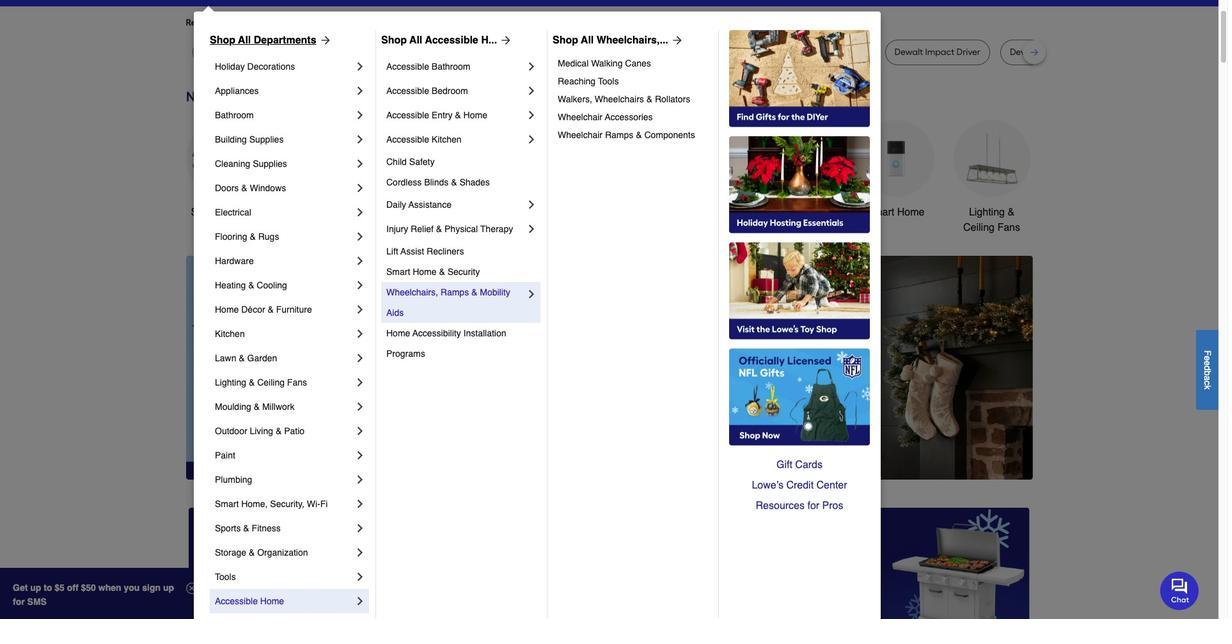 Task type: vqa. For each thing, say whether or not it's contained in the screenshot.
Wheelchair
yes



Task type: locate. For each thing, give the bounding box(es) containing it.
tools up equipment
[[707, 207, 731, 218]]

up left the to
[[30, 583, 41, 593]]

1 vertical spatial supplies
[[253, 159, 287, 169]]

outdoor down the moulding
[[215, 426, 247, 436]]

new deals every day during 25 days of deals image
[[186, 86, 1033, 107]]

accessible up accessible bedroom
[[386, 61, 429, 72]]

walkers,
[[558, 94, 592, 104]]

gift cards
[[777, 459, 823, 471]]

accessible up 'accessible bathroom' link
[[425, 35, 478, 46]]

4 bit from the left
[[1058, 47, 1068, 58]]

chevron right image for storage & organization
[[354, 546, 367, 559]]

chat invite button image
[[1160, 571, 1199, 610]]

you up shop all accessible h...
[[416, 17, 431, 28]]

1 horizontal spatial arrow right image
[[668, 34, 684, 47]]

decorations down shop all departments link
[[247, 61, 295, 72]]

0 vertical spatial bathroom
[[432, 61, 470, 72]]

e up 'b'
[[1203, 361, 1213, 366]]

wheelchair for wheelchair ramps & components
[[558, 130, 603, 140]]

1 horizontal spatial tools link
[[378, 120, 454, 220]]

1 arrow right image from the left
[[497, 34, 512, 47]]

0 horizontal spatial outdoor
[[215, 426, 247, 436]]

assistance
[[409, 200, 452, 210]]

0 vertical spatial tools link
[[378, 120, 454, 220]]

relief
[[411, 224, 434, 234]]

canes
[[625, 58, 651, 68]]

None search field
[[477, 0, 826, 8]]

all for accessible
[[409, 35, 422, 46]]

get
[[13, 583, 28, 593]]

all inside 'link'
[[409, 35, 422, 46]]

impact
[[510, 47, 539, 58], [810, 47, 839, 58], [925, 47, 954, 58]]

recommended searches for you heading
[[186, 17, 1033, 29]]

lowe's credit center link
[[729, 475, 870, 496]]

lighting
[[969, 207, 1005, 218], [215, 377, 246, 388]]

accessible up child safety
[[386, 134, 429, 145]]

$5
[[55, 583, 65, 593]]

paint
[[215, 450, 235, 461]]

physical
[[445, 224, 478, 234]]

a
[[1203, 376, 1213, 381]]

accessible home
[[215, 596, 284, 606]]

1 horizontal spatial ramps
[[605, 130, 633, 140]]

1 vertical spatial tools link
[[215, 565, 354, 589]]

chevron right image for holiday decorations
[[354, 60, 367, 73]]

0 vertical spatial decorations
[[247, 61, 295, 72]]

0 vertical spatial arrow right image
[[316, 34, 332, 47]]

0 horizontal spatial lighting & ceiling fans link
[[215, 370, 354, 395]]

0 vertical spatial fans
[[998, 222, 1020, 233]]

75 percent off all artificial christmas trees, holiday lights and more. image
[[413, 256, 1033, 480]]

shop all wheelchairs,...
[[553, 35, 668, 46]]

0 horizontal spatial set
[[637, 47, 650, 58]]

smart home, security, wi-fi link
[[215, 492, 354, 516]]

0 vertical spatial smart
[[867, 207, 894, 218]]

1 vertical spatial kitchen
[[215, 329, 245, 339]]

decorations
[[247, 61, 295, 72], [485, 222, 539, 233]]

e up the d
[[1203, 356, 1213, 361]]

wheelchair down walkers,
[[558, 112, 603, 122]]

1 vertical spatial lighting & ceiling fans link
[[215, 370, 354, 395]]

suggestions
[[350, 17, 401, 28]]

outdoor
[[667, 207, 704, 218], [215, 426, 247, 436]]

set
[[637, 47, 650, 58], [1070, 47, 1084, 58]]

bit for impact driver bit
[[567, 47, 578, 58]]

1 horizontal spatial lighting
[[969, 207, 1005, 218]]

1 driver from the left
[[541, 47, 565, 58]]

0 vertical spatial wheelchair
[[558, 112, 603, 122]]

lift assist recliners
[[386, 246, 464, 257]]

off
[[67, 583, 78, 593]]

wheelchair down wheelchair accessories
[[558, 130, 603, 140]]

sports & fitness link
[[215, 516, 354, 541]]

shop all departments link
[[210, 33, 332, 48]]

lift
[[386, 246, 398, 257]]

1 horizontal spatial kitchen
[[432, 134, 462, 145]]

chevron right image for sports & fitness
[[354, 522, 367, 535]]

shop up medical
[[553, 35, 578, 46]]

holiday hosting essentials. image
[[729, 136, 870, 233]]

1 horizontal spatial shop
[[381, 35, 407, 46]]

0 horizontal spatial tools link
[[215, 565, 354, 589]]

credit
[[786, 480, 814, 491]]

driver for impact driver bit
[[541, 47, 565, 58]]

0 horizontal spatial ceiling
[[257, 377, 285, 388]]

outdoor for outdoor living & patio
[[215, 426, 247, 436]]

1 up from the left
[[30, 583, 41, 593]]

0 vertical spatial kitchen
[[432, 134, 462, 145]]

impact driver bit
[[510, 47, 578, 58]]

bathroom link
[[215, 103, 354, 127], [762, 120, 838, 220]]

smart home, security, wi-fi
[[215, 499, 328, 509]]

2 horizontal spatial impact
[[925, 47, 954, 58]]

smart home
[[867, 207, 925, 218]]

2 horizontal spatial shop
[[553, 35, 578, 46]]

1 drill from the left
[[367, 47, 382, 58]]

ramps for wheelchairs,
[[441, 287, 469, 297]]

0 horizontal spatial smart
[[215, 499, 239, 509]]

4 dewalt from the left
[[1010, 47, 1038, 58]]

arrow right image up medical walking canes "link"
[[668, 34, 684, 47]]

sports & fitness
[[215, 523, 281, 533]]

1 horizontal spatial arrow right image
[[1009, 368, 1022, 381]]

1 horizontal spatial lighting & ceiling fans link
[[953, 120, 1030, 235]]

living
[[250, 426, 273, 436]]

1 horizontal spatial up
[[163, 583, 174, 593]]

supplies up cleaning supplies
[[249, 134, 284, 145]]

0 horizontal spatial decorations
[[247, 61, 295, 72]]

chevron right image for paint
[[354, 449, 367, 462]]

wi-
[[307, 499, 320, 509]]

1 vertical spatial lighting
[[215, 377, 246, 388]]

dewalt for dewalt drill bit set
[[1010, 47, 1038, 58]]

home décor & furniture
[[215, 304, 312, 315]]

arrow right image up 'accessible bathroom' link
[[497, 34, 512, 47]]

0 horizontal spatial you
[[302, 17, 317, 28]]

cards
[[795, 459, 823, 471]]

shop inside 'link'
[[381, 35, 407, 46]]

accessible bedroom
[[386, 86, 468, 96]]

shop down "more suggestions for you" link
[[381, 35, 407, 46]]

chevron right image for doors & windows
[[354, 182, 367, 194]]

rugs
[[258, 232, 279, 242]]

shop for shop all departments
[[210, 35, 235, 46]]

for inside get up to $5 off $50 when you sign up for sms
[[13, 597, 25, 607]]

1 horizontal spatial fans
[[998, 222, 1020, 233]]

kitchen down the entry
[[432, 134, 462, 145]]

supplies up windows
[[253, 159, 287, 169]]

garden
[[247, 353, 277, 363]]

3 shop from the left
[[553, 35, 578, 46]]

1 vertical spatial ramps
[[441, 287, 469, 297]]

impact for impact driver bit
[[510, 47, 539, 58]]

1 vertical spatial fans
[[287, 377, 307, 388]]

chevron right image for lawn & garden
[[354, 352, 367, 365]]

bathroom
[[432, 61, 470, 72], [215, 110, 254, 120], [778, 207, 822, 218]]

0 horizontal spatial arrow right image
[[316, 34, 332, 47]]

accessible
[[425, 35, 478, 46], [386, 61, 429, 72], [386, 86, 429, 96], [386, 110, 429, 120], [386, 134, 429, 145], [215, 596, 258, 606]]

decorations for holiday
[[247, 61, 295, 72]]

1 shop from the left
[[210, 35, 235, 46]]

0 horizontal spatial driver
[[541, 47, 565, 58]]

smart for smart home & security
[[386, 267, 410, 277]]

outdoor for outdoor tools & equipment
[[667, 207, 704, 218]]

dewalt for dewalt drill bit
[[336, 47, 365, 58]]

you inside "more suggestions for you" link
[[416, 17, 431, 28]]

driver for impact driver
[[841, 47, 865, 58]]

1 impact from the left
[[510, 47, 539, 58]]

0 horizontal spatial shop
[[210, 35, 235, 46]]

arrow right image for shop all wheelchairs,...
[[668, 34, 684, 47]]

0 vertical spatial outdoor
[[667, 207, 704, 218]]

lawn & garden
[[215, 353, 277, 363]]

accessible home link
[[215, 589, 354, 613]]

therapy
[[480, 224, 513, 234]]

1 vertical spatial outdoor
[[215, 426, 247, 436]]

departments
[[254, 35, 316, 46]]

safety
[[409, 157, 435, 167]]

1 you from the left
[[302, 17, 317, 28]]

accessible down accessible bathroom
[[386, 86, 429, 96]]

all up medical
[[581, 35, 594, 46]]

1 horizontal spatial driver
[[841, 47, 865, 58]]

decorations down christmas
[[485, 222, 539, 233]]

tools down the storage
[[215, 572, 236, 582]]

wheelchair for wheelchair accessories
[[558, 112, 603, 122]]

chevron right image for appliances
[[354, 84, 367, 97]]

outdoor up equipment
[[667, 207, 704, 218]]

for down get
[[13, 597, 25, 607]]

shop down recommended
[[210, 35, 235, 46]]

tools down walking
[[598, 76, 619, 86]]

organization
[[257, 548, 308, 558]]

1 vertical spatial decorations
[[485, 222, 539, 233]]

3 driver from the left
[[957, 47, 981, 58]]

shop these last-minute gifts. $99 or less. quantities are limited and won't last. image
[[186, 256, 392, 480]]

medical
[[558, 58, 589, 68]]

1 horizontal spatial impact
[[810, 47, 839, 58]]

decorations for christmas
[[485, 222, 539, 233]]

wheelchairs, ramps & mobility aids
[[386, 287, 513, 318]]

2 wheelchair from the top
[[558, 130, 603, 140]]

wheelchair
[[558, 112, 603, 122], [558, 130, 603, 140]]

1 vertical spatial bathroom
[[215, 110, 254, 120]]

arrow right image inside shop all accessible h... 'link'
[[497, 34, 512, 47]]

you
[[302, 17, 317, 28], [416, 17, 431, 28]]

e
[[1203, 356, 1213, 361], [1203, 361, 1213, 366]]

bit for dewalt drill bit
[[384, 47, 395, 58]]

all for deals
[[217, 207, 228, 218]]

accessible bathroom link
[[386, 54, 525, 79]]

1 vertical spatial ceiling
[[257, 377, 285, 388]]

shop
[[210, 35, 235, 46], [381, 35, 407, 46], [553, 35, 578, 46]]

all up accessible bathroom
[[409, 35, 422, 46]]

outdoor inside outdoor tools & equipment
[[667, 207, 704, 218]]

0 horizontal spatial fans
[[287, 377, 307, 388]]

assist
[[401, 246, 424, 257]]

home accessibility installation programs
[[386, 328, 509, 359]]

ramps down the smart home & security link
[[441, 287, 469, 297]]

1 horizontal spatial you
[[416, 17, 431, 28]]

2 horizontal spatial smart
[[867, 207, 894, 218]]

all
[[238, 35, 251, 46], [409, 35, 422, 46], [581, 35, 594, 46], [217, 207, 228, 218]]

1 horizontal spatial ceiling
[[963, 222, 995, 233]]

1 vertical spatial lighting & ceiling fans
[[215, 377, 307, 388]]

visit the lowe's toy shop. image
[[729, 242, 870, 340]]

3 impact from the left
[[925, 47, 954, 58]]

2 horizontal spatial bathroom
[[778, 207, 822, 218]]

2 vertical spatial smart
[[215, 499, 239, 509]]

resources for pros
[[756, 500, 843, 512]]

& inside outdoor tools & equipment
[[734, 207, 741, 218]]

chevron right image for cleaning supplies
[[354, 157, 367, 170]]

chevron right image
[[354, 84, 367, 97], [525, 84, 538, 97], [354, 109, 367, 122], [525, 109, 538, 122], [354, 157, 367, 170], [525, 223, 538, 235], [354, 230, 367, 243], [354, 352, 367, 365], [354, 400, 367, 413], [354, 425, 367, 438], [354, 498, 367, 510], [354, 571, 367, 583], [354, 595, 367, 608]]

security
[[448, 267, 480, 277]]

all right the 'shop'
[[217, 207, 228, 218]]

up right sign
[[163, 583, 174, 593]]

arrow right image
[[497, 34, 512, 47], [668, 34, 684, 47]]

kitchen up 'lawn' at the left
[[215, 329, 245, 339]]

1 horizontal spatial bathroom link
[[762, 120, 838, 220]]

chevron right image for wheelchairs, ramps & mobility aids
[[525, 288, 538, 301]]

0 vertical spatial lighting
[[969, 207, 1005, 218]]

drill for dewalt drill
[[765, 47, 780, 58]]

electrical link
[[215, 200, 354, 225]]

arrow right image
[[316, 34, 332, 47], [1009, 368, 1022, 381]]

0 horizontal spatial ramps
[[441, 287, 469, 297]]

dewalt
[[336, 47, 365, 58], [735, 47, 763, 58], [895, 47, 923, 58], [1010, 47, 1038, 58]]

0 vertical spatial lighting & ceiling fans
[[963, 207, 1020, 233]]

chevron right image for hardware
[[354, 255, 367, 267]]

2 driver from the left
[[841, 47, 865, 58]]

tools inside outdoor tools & equipment
[[707, 207, 731, 218]]

up to 30 percent off select grills and accessories. image
[[763, 508, 1030, 619]]

shades
[[460, 177, 490, 187]]

hardware link
[[215, 249, 354, 273]]

chevron right image for accessible kitchen
[[525, 133, 538, 146]]

all down the recommended searches for you
[[238, 35, 251, 46]]

f
[[1203, 350, 1213, 356]]

hardware
[[215, 256, 254, 266]]

more suggestions for you
[[327, 17, 431, 28]]

bit
[[384, 47, 395, 58], [567, 47, 578, 58], [624, 47, 635, 58], [1058, 47, 1068, 58]]

for up departments
[[289, 17, 300, 28]]

3 dewalt from the left
[[895, 47, 923, 58]]

b
[[1203, 371, 1213, 376]]

accessibility
[[412, 328, 461, 338]]

shop for shop all wheelchairs,...
[[553, 35, 578, 46]]

accessible bathroom
[[386, 61, 470, 72]]

2 bit from the left
[[567, 47, 578, 58]]

accessible down the storage
[[215, 596, 258, 606]]

1 wheelchair from the top
[[558, 112, 603, 122]]

2 vertical spatial bathroom
[[778, 207, 822, 218]]

chevron right image for accessible entry & home
[[525, 109, 538, 122]]

chevron right image for kitchen
[[354, 328, 367, 340]]

1 horizontal spatial outdoor
[[667, 207, 704, 218]]

accessible for accessible bathroom
[[386, 61, 429, 72]]

0 horizontal spatial lighting & ceiling fans
[[215, 377, 307, 388]]

0 horizontal spatial bathroom
[[215, 110, 254, 120]]

3 drill from the left
[[765, 47, 780, 58]]

get up to 2 free select tools or batteries when you buy 1 with select purchases. image
[[188, 508, 455, 619]]

1 horizontal spatial smart
[[386, 267, 410, 277]]

accessible inside "link"
[[386, 86, 429, 96]]

0 horizontal spatial kitchen
[[215, 329, 245, 339]]

shop
[[191, 207, 215, 218]]

0 horizontal spatial arrow right image
[[497, 34, 512, 47]]

ramps inside wheelchairs, ramps & mobility aids
[[441, 287, 469, 297]]

home
[[464, 110, 487, 120], [897, 207, 925, 218], [413, 267, 437, 277], [215, 304, 239, 315], [386, 328, 410, 338], [260, 596, 284, 606]]

wheelchairs,...
[[597, 35, 668, 46]]

accessible inside 'link'
[[425, 35, 478, 46]]

you for recommended searches for you
[[302, 17, 317, 28]]

0 horizontal spatial impact
[[510, 47, 539, 58]]

2 shop from the left
[[381, 35, 407, 46]]

0 vertical spatial supplies
[[249, 134, 284, 145]]

chevron right image for bathroom
[[354, 109, 367, 122]]

accessible up accessible kitchen
[[386, 110, 429, 120]]

2 dewalt from the left
[[735, 47, 763, 58]]

dewalt drill bit
[[336, 47, 395, 58]]

millwork
[[262, 402, 295, 412]]

2 horizontal spatial driver
[[957, 47, 981, 58]]

arrow right image for shop all accessible h...
[[497, 34, 512, 47]]

chevron right image for injury relief & physical therapy
[[525, 223, 538, 235]]

kitchen
[[432, 134, 462, 145], [215, 329, 245, 339]]

1 horizontal spatial set
[[1070, 47, 1084, 58]]

arrow right image inside shop all wheelchairs,... link
[[668, 34, 684, 47]]

1 vertical spatial wheelchair
[[558, 130, 603, 140]]

1 horizontal spatial decorations
[[485, 222, 539, 233]]

dewalt for dewalt drill
[[735, 47, 763, 58]]

0 vertical spatial ramps
[[605, 130, 633, 140]]

2 impact from the left
[[810, 47, 839, 58]]

chevron right image for accessible home
[[354, 595, 367, 608]]

2 you from the left
[[416, 17, 431, 28]]

you left more
[[302, 17, 317, 28]]

1 bit from the left
[[384, 47, 395, 58]]

0 horizontal spatial up
[[30, 583, 41, 593]]

ramps down 'accessories'
[[605, 130, 633, 140]]

chevron right image for outdoor living & patio
[[354, 425, 367, 438]]

2 arrow right image from the left
[[668, 34, 684, 47]]

chevron right image
[[354, 60, 367, 73], [525, 60, 538, 73], [354, 133, 367, 146], [525, 133, 538, 146], [354, 182, 367, 194], [525, 198, 538, 211], [354, 206, 367, 219], [354, 255, 367, 267], [354, 279, 367, 292], [525, 288, 538, 301], [354, 303, 367, 316], [354, 328, 367, 340], [354, 376, 367, 389], [354, 449, 367, 462], [354, 473, 367, 486], [354, 522, 367, 535], [354, 546, 367, 559]]

chevron right image for accessible bedroom
[[525, 84, 538, 97]]

impact for impact driver
[[810, 47, 839, 58]]

wheelchair accessories
[[558, 112, 653, 122]]

décor
[[241, 304, 265, 315]]

1 horizontal spatial lighting & ceiling fans
[[963, 207, 1020, 233]]

4 drill from the left
[[1041, 47, 1056, 58]]

for left pros
[[808, 500, 820, 512]]

1 vertical spatial smart
[[386, 267, 410, 277]]

2 drill from the left
[[607, 47, 622, 58]]

scroll to item #5 image
[[783, 457, 814, 462]]

1 dewalt from the left
[[336, 47, 365, 58]]



Task type: describe. For each thing, give the bounding box(es) containing it.
supplies for cleaning supplies
[[253, 159, 287, 169]]

heating & cooling
[[215, 280, 287, 290]]

lawn
[[215, 353, 236, 363]]

smart home link
[[857, 120, 934, 220]]

cordless blinds & shades
[[386, 177, 490, 187]]

& inside wheelchairs, ramps & mobility aids
[[471, 287, 477, 297]]

daily
[[386, 200, 406, 210]]

child safety link
[[386, 152, 538, 172]]

cleaning
[[215, 159, 250, 169]]

shop for shop all accessible h...
[[381, 35, 407, 46]]

shop all departments
[[210, 35, 316, 46]]

arrow right image inside shop all departments link
[[316, 34, 332, 47]]

programs
[[386, 349, 425, 359]]

dewalt impact driver
[[895, 47, 981, 58]]

chevron right image for smart home, security, wi-fi
[[354, 498, 367, 510]]

entry
[[432, 110, 453, 120]]

lift assist recliners link
[[386, 241, 538, 262]]

dewalt for dewalt impact driver
[[895, 47, 923, 58]]

doors & windows
[[215, 183, 286, 193]]

all for wheelchairs,...
[[581, 35, 594, 46]]

chevron right image for building supplies
[[354, 133, 367, 146]]

cooling
[[257, 280, 287, 290]]

outdoor living & patio
[[215, 426, 305, 436]]

cordless blinds & shades link
[[386, 172, 538, 193]]

fitness
[[252, 523, 281, 533]]

drill for dewalt drill bit
[[367, 47, 382, 58]]

home inside home accessibility installation programs
[[386, 328, 410, 338]]

2 up from the left
[[163, 583, 174, 593]]

sports
[[215, 523, 241, 533]]

1 set from the left
[[637, 47, 650, 58]]

wheelchairs
[[595, 94, 644, 104]]

chevron right image for lighting & ceiling fans
[[354, 376, 367, 389]]

building
[[215, 134, 247, 145]]

outdoor tools & equipment link
[[666, 120, 742, 235]]

tools up relief
[[404, 207, 428, 218]]

storage
[[215, 548, 246, 558]]

up to 35 percent off select small appliances. image
[[476, 508, 743, 619]]

shop all wheelchairs,... link
[[553, 33, 684, 48]]

child
[[386, 157, 407, 167]]

shop all accessible h...
[[381, 35, 497, 46]]

deals
[[231, 207, 257, 218]]

fans inside lighting & ceiling fans
[[998, 222, 1020, 233]]

walkers, wheelchairs & rollators
[[558, 94, 690, 104]]

holiday decorations
[[215, 61, 295, 72]]

ramps for wheelchair
[[605, 130, 633, 140]]

paint link
[[215, 443, 354, 468]]

3 bit from the left
[[624, 47, 635, 58]]

cleaning supplies
[[215, 159, 287, 169]]

& inside "link"
[[248, 280, 254, 290]]

walking
[[591, 58, 623, 68]]

1 vertical spatial arrow right image
[[1009, 368, 1022, 381]]

home accessibility installation programs link
[[386, 323, 538, 364]]

reaching tools
[[558, 76, 619, 86]]

christmas decorations link
[[474, 120, 550, 235]]

scroll to item #2 image
[[688, 457, 719, 462]]

pros
[[822, 500, 843, 512]]

accessible entry & home link
[[386, 103, 525, 127]]

for right suggestions
[[402, 17, 414, 28]]

gift cards link
[[729, 455, 870, 475]]

0 horizontal spatial lighting
[[215, 377, 246, 388]]

drill bit set
[[607, 47, 650, 58]]

injury
[[386, 224, 408, 234]]

doors
[[215, 183, 239, 193]]

plumbing link
[[215, 468, 354, 492]]

accessible for accessible bedroom
[[386, 86, 429, 96]]

to
[[44, 583, 52, 593]]

building supplies link
[[215, 127, 354, 152]]

0 horizontal spatial bathroom link
[[215, 103, 354, 127]]

moulding & millwork
[[215, 402, 295, 412]]

impact driver
[[810, 47, 865, 58]]

0 vertical spatial lighting & ceiling fans link
[[953, 120, 1030, 235]]

you for more suggestions for you
[[416, 17, 431, 28]]

medical walking canes link
[[558, 54, 709, 72]]

drill for dewalt drill bit set
[[1041, 47, 1056, 58]]

0 vertical spatial ceiling
[[963, 222, 995, 233]]

chevron right image for accessible bathroom
[[525, 60, 538, 73]]

smart for smart home, security, wi-fi
[[215, 499, 239, 509]]

lighting inside lighting & ceiling fans
[[969, 207, 1005, 218]]

moulding & millwork link
[[215, 395, 354, 419]]

sms
[[27, 597, 47, 607]]

heating
[[215, 280, 246, 290]]

get up to $5 off $50 when you sign up for sms
[[13, 583, 174, 607]]

accessible for accessible kitchen
[[386, 134, 429, 145]]

windows
[[250, 183, 286, 193]]

searches
[[249, 17, 287, 28]]

lawn & garden link
[[215, 346, 354, 370]]

more suggestions for you link
[[327, 17, 441, 29]]

dewalt drill bit set
[[1010, 47, 1084, 58]]

2 set from the left
[[1070, 47, 1084, 58]]

scroll to item #3 image
[[719, 457, 750, 462]]

chevron right image for plumbing
[[354, 473, 367, 486]]

wheelchair ramps & components link
[[558, 126, 709, 144]]

blinds
[[424, 177, 449, 187]]

security,
[[270, 499, 304, 509]]

home décor & furniture link
[[215, 297, 354, 322]]

supplies for building supplies
[[249, 134, 284, 145]]

1 e from the top
[[1203, 356, 1213, 361]]

chevron right image for moulding & millwork
[[354, 400, 367, 413]]

chevron right image for home décor & furniture
[[354, 303, 367, 316]]

electrical
[[215, 207, 251, 217]]

scroll to item #4 element
[[750, 455, 783, 463]]

doors & windows link
[[215, 176, 354, 200]]

shop all deals link
[[186, 120, 263, 220]]

flooring & rugs link
[[215, 225, 354, 249]]

christmas decorations
[[485, 207, 539, 233]]

sign
[[142, 583, 161, 593]]

accessible kitchen
[[386, 134, 462, 145]]

cordless
[[386, 177, 422, 187]]

officially licensed n f l gifts. shop now. image
[[729, 349, 870, 446]]

1 horizontal spatial bathroom
[[432, 61, 470, 72]]

wheelchair ramps & components
[[558, 130, 695, 140]]

outdoor living & patio link
[[215, 419, 354, 443]]

chevron right image for daily assistance
[[525, 198, 538, 211]]

chevron right image for heating & cooling
[[354, 279, 367, 292]]

more
[[327, 17, 348, 28]]

accessible for accessible home
[[215, 596, 258, 606]]

flooring & rugs
[[215, 232, 279, 242]]

appliances
[[215, 86, 259, 96]]

f e e d b a c k button
[[1196, 330, 1219, 410]]

recommended
[[186, 17, 247, 28]]

chevron right image for flooring & rugs
[[354, 230, 367, 243]]

smart for smart home
[[867, 207, 894, 218]]

reaching
[[558, 76, 596, 86]]

2 e from the top
[[1203, 361, 1213, 366]]

$50
[[81, 583, 96, 593]]

when
[[98, 583, 121, 593]]

chevron right image for tools
[[354, 571, 367, 583]]

all for departments
[[238, 35, 251, 46]]

storage & organization link
[[215, 541, 354, 565]]

bit for dewalt drill bit set
[[1058, 47, 1068, 58]]

find gifts for the diyer. image
[[729, 30, 870, 127]]

chevron right image for electrical
[[354, 206, 367, 219]]

wheelchairs, ramps & mobility aids link
[[386, 282, 525, 323]]

child safety
[[386, 157, 435, 167]]

accessible for accessible entry & home
[[386, 110, 429, 120]]



